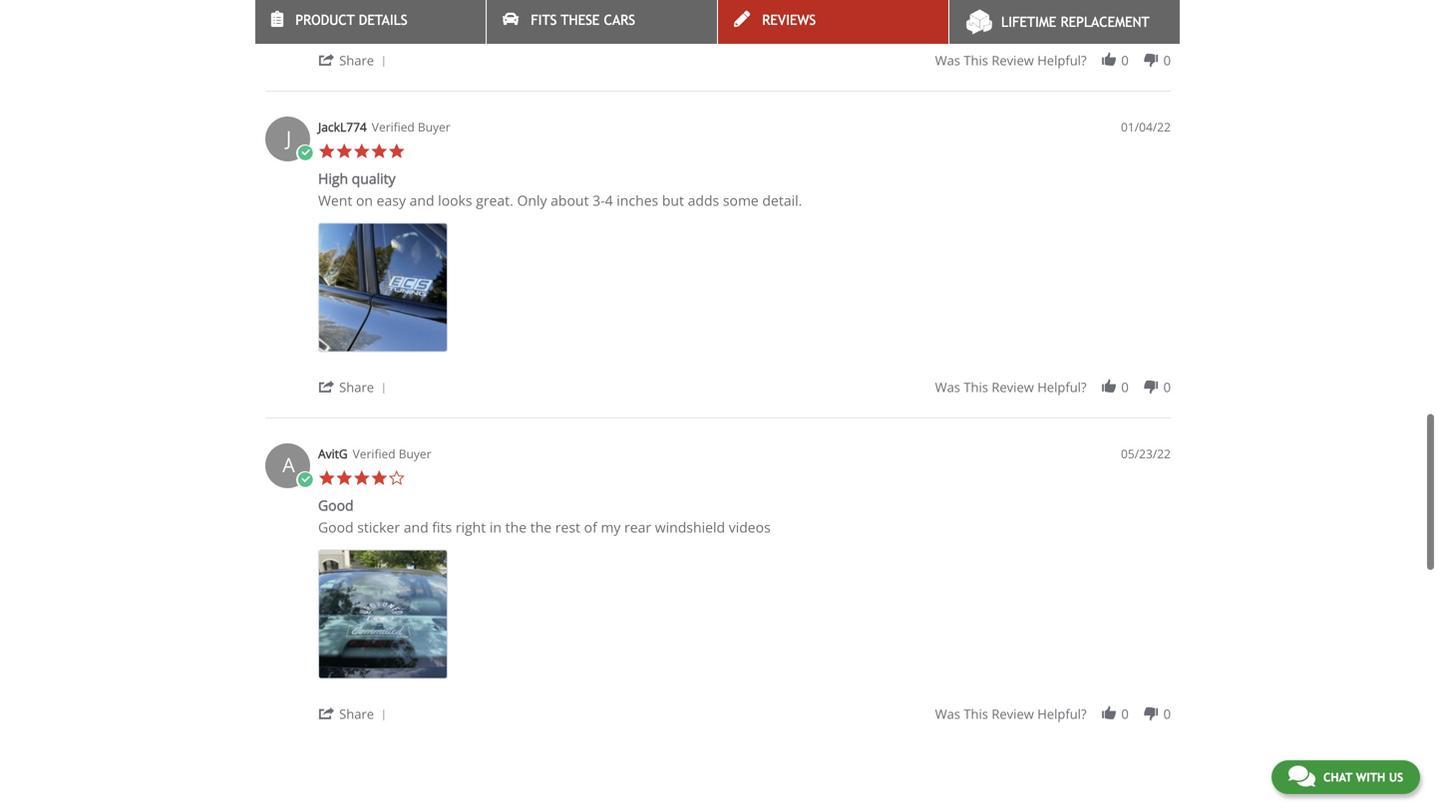 Task type: locate. For each thing, give the bounding box(es) containing it.
1 seperator image from the top
[[378, 56, 390, 68]]

good left sticker
[[318, 518, 354, 537]]

share image up 'avitg'
[[318, 379, 336, 396]]

0 vertical spatial verified
[[372, 119, 415, 135]]

4
[[605, 191, 613, 210]]

was
[[935, 52, 961, 69], [935, 379, 961, 397], [935, 706, 961, 724]]

circle checkmark image
[[296, 145, 314, 162], [296, 472, 314, 489]]

verified
[[372, 119, 415, 135], [353, 446, 396, 462]]

2 group from the top
[[935, 379, 1171, 397]]

2 this from the top
[[964, 379, 988, 397]]

0 vertical spatial seperator image
[[378, 56, 390, 68]]

0 vertical spatial helpful?
[[1038, 52, 1087, 69]]

sticker
[[357, 518, 400, 537]]

verified for j
[[372, 119, 415, 135]]

1 share image from the top
[[318, 379, 336, 396]]

videos
[[729, 518, 771, 537]]

details
[[359, 12, 408, 28]]

0 right vote up review by jackl774 on  4 jan 2022 icon
[[1121, 379, 1129, 397]]

the left rest
[[530, 518, 552, 537]]

seperator image down "details" at the left top
[[378, 56, 390, 68]]

verified buyer heading
[[372, 119, 451, 136], [353, 446, 431, 463]]

1 vertical spatial this
[[964, 379, 988, 397]]

seperator image for 1st group from the top of the page
[[378, 56, 390, 68]]

1 vertical spatial verified buyer heading
[[353, 446, 431, 463]]

chat with us link
[[1272, 761, 1420, 795]]

1 review from the top
[[992, 52, 1034, 69]]

1 vertical spatial helpful?
[[1038, 379, 1087, 397]]

share button
[[318, 51, 393, 69], [318, 378, 393, 397], [318, 705, 393, 724]]

0
[[1121, 52, 1129, 69], [1164, 52, 1171, 69], [1121, 379, 1129, 397], [1164, 379, 1171, 397], [1121, 706, 1129, 724], [1164, 706, 1171, 724]]

group
[[935, 52, 1171, 69], [935, 379, 1171, 397], [935, 706, 1171, 724]]

image of review by avitg on 23 may 2022 number 1 image
[[318, 550, 448, 680]]

3 was from the top
[[935, 706, 961, 724]]

3 share from the top
[[339, 706, 374, 724]]

helpful? for a
[[1038, 706, 1087, 724]]

0 vertical spatial was this review helpful?
[[935, 52, 1087, 69]]

2 list item from the top
[[318, 550, 448, 680]]

3 was this review helpful? from the top
[[935, 706, 1087, 724]]

and right "easy" on the top of the page
[[410, 191, 434, 210]]

buyer
[[418, 119, 451, 135], [399, 446, 431, 462]]

list item for a
[[318, 550, 448, 680]]

was this review helpful? down lifetime
[[935, 52, 1087, 69]]

good
[[318, 496, 354, 515], [318, 518, 354, 537]]

1 vertical spatial verified
[[353, 446, 396, 462]]

1 was this review helpful? from the top
[[935, 52, 1087, 69]]

0 horizontal spatial the
[[505, 518, 527, 537]]

fits these cars link
[[487, 0, 717, 44]]

great.
[[476, 191, 514, 210]]

us
[[1389, 771, 1403, 785]]

helpful? left vote up review by avitg on 23 may 2022 icon
[[1038, 706, 1087, 724]]

1 vertical spatial and
[[404, 518, 429, 537]]

went
[[318, 191, 352, 210]]

3-
[[593, 191, 605, 210]]

1 vertical spatial was this review helpful?
[[935, 379, 1087, 397]]

high quality went on easy and looks great. only about 3-4 inches but adds some detail.
[[318, 169, 802, 210]]

1 circle checkmark image from the top
[[296, 145, 314, 162]]

1 vertical spatial review
[[992, 379, 1034, 397]]

verified right "jackl774"
[[372, 119, 415, 135]]

0 vertical spatial and
[[410, 191, 434, 210]]

1 vertical spatial group
[[935, 379, 1171, 397]]

seperator image up the avitg verified buyer
[[378, 383, 390, 395]]

0 vertical spatial review
[[992, 52, 1034, 69]]

2 vertical spatial helpful?
[[1038, 706, 1087, 724]]

05/23/22
[[1121, 446, 1171, 462]]

was for a
[[935, 706, 961, 724]]

was this review helpful? left vote up review by avitg on 23 may 2022 icon
[[935, 706, 1087, 724]]

inches
[[617, 191, 659, 210]]

product
[[295, 12, 355, 28]]

share image
[[318, 379, 336, 396], [318, 706, 336, 723]]

this
[[964, 52, 988, 69], [964, 379, 988, 397], [964, 706, 988, 724]]

0 vertical spatial this
[[964, 52, 988, 69]]

tab panel
[[255, 0, 1181, 745]]

some
[[723, 191, 759, 210]]

but
[[662, 191, 684, 210]]

3 share button from the top
[[318, 705, 393, 724]]

verified for a
[[353, 446, 396, 462]]

star image down the avitg verified buyer
[[353, 470, 371, 487]]

review
[[992, 52, 1034, 69], [992, 379, 1034, 397], [992, 706, 1034, 724]]

detail.
[[762, 191, 802, 210]]

and inside good good sticker and fits right in the the rest of my rear windshield videos
[[404, 518, 429, 537]]

buyer up empty star image
[[399, 446, 431, 462]]

circle checkmark image right a in the bottom left of the page
[[296, 472, 314, 489]]

quality
[[352, 169, 396, 188]]

was this review helpful? left vote up review by jackl774 on  4 jan 2022 icon
[[935, 379, 1087, 397]]

0 vertical spatial group
[[935, 52, 1171, 69]]

verified buyer heading for j
[[372, 119, 451, 136]]

2 vertical spatial review
[[992, 706, 1034, 724]]

verified buyer heading up the quality
[[372, 119, 451, 136]]

buyer for j
[[418, 119, 451, 135]]

verified up empty star image
[[353, 446, 396, 462]]

1 vertical spatial good
[[318, 518, 354, 537]]

helpful?
[[1038, 52, 1087, 69], [1038, 379, 1087, 397], [1038, 706, 1087, 724]]

comments image
[[1289, 765, 1316, 789]]

2 vertical spatial was
[[935, 706, 961, 724]]

1 helpful? from the top
[[1038, 52, 1087, 69]]

2 vertical spatial share
[[339, 706, 374, 724]]

1 was from the top
[[935, 52, 961, 69]]

2 share from the top
[[339, 379, 374, 397]]

about
[[551, 191, 589, 210]]

share
[[339, 52, 374, 69], [339, 379, 374, 397], [339, 706, 374, 724]]

and left fits
[[404, 518, 429, 537]]

1 the from the left
[[505, 518, 527, 537]]

2 helpful? from the top
[[1038, 379, 1087, 397]]

0 vertical spatial share button
[[318, 51, 393, 69]]

star image down 'avitg'
[[336, 470, 353, 487]]

2 circle checkmark image from the top
[[296, 472, 314, 489]]

lifetime replacement
[[1001, 14, 1150, 30]]

1 vertical spatial share
[[339, 379, 374, 397]]

1 share button from the top
[[318, 51, 393, 69]]

2 share button from the top
[[318, 378, 393, 397]]

share image left seperator icon
[[318, 706, 336, 723]]

1 horizontal spatial the
[[530, 518, 552, 537]]

0 right vote up review by avitg on 23 may 2022 icon
[[1121, 706, 1129, 724]]

review down lifetime
[[992, 52, 1034, 69]]

share button for a
[[318, 705, 393, 724]]

3 this from the top
[[964, 706, 988, 724]]

2 vertical spatial was this review helpful?
[[935, 706, 1087, 724]]

1 vertical spatial list item
[[318, 550, 448, 680]]

1 vertical spatial share image
[[318, 706, 336, 723]]

review for j
[[992, 379, 1034, 397]]

share up the avitg verified buyer
[[339, 379, 374, 397]]

star image
[[336, 143, 353, 160], [353, 143, 371, 160], [371, 143, 388, 160], [388, 143, 405, 160], [318, 470, 336, 487], [371, 470, 388, 487]]

review left vote up review by avitg on 23 may 2022 icon
[[992, 706, 1034, 724]]

this for j
[[964, 379, 988, 397]]

of
[[584, 518, 597, 537]]

chat with us
[[1323, 771, 1403, 785]]

2 vertical spatial group
[[935, 706, 1171, 724]]

list item down sticker
[[318, 550, 448, 680]]

buyer up looks at the top left
[[418, 119, 451, 135]]

3 group from the top
[[935, 706, 1171, 724]]

1 vertical spatial buyer
[[399, 446, 431, 462]]

0 right 'vote up review by ivanv680 on 10 apr 2022' icon at right top
[[1121, 52, 1129, 69]]

3 review from the top
[[992, 706, 1034, 724]]

share left seperator icon
[[339, 706, 374, 724]]

1 vertical spatial share button
[[318, 378, 393, 397]]

this for a
[[964, 706, 988, 724]]

1 list item from the top
[[318, 223, 448, 353]]

1 group from the top
[[935, 52, 1171, 69]]

2 seperator image from the top
[[378, 383, 390, 395]]

lifetime replacement link
[[950, 0, 1180, 44]]

2 vertical spatial this
[[964, 706, 988, 724]]

circle checkmark image right j
[[296, 145, 314, 162]]

2 was this review helpful? from the top
[[935, 379, 1087, 397]]

reviews link
[[718, 0, 949, 44]]

image of review by ivanv680 on 10 apr 2022 number 1 image
[[318, 0, 448, 26]]

fits
[[531, 12, 557, 28]]

0 vertical spatial was
[[935, 52, 961, 69]]

share right share icon
[[339, 52, 374, 69]]

verified buyer heading up empty star image
[[353, 446, 431, 463]]

windshield
[[655, 518, 725, 537]]

3 helpful? from the top
[[1038, 706, 1087, 724]]

share image
[[318, 52, 336, 69]]

0 vertical spatial list item
[[318, 223, 448, 353]]

high quality heading
[[318, 169, 396, 192]]

the
[[505, 518, 527, 537], [530, 518, 552, 537]]

the right in
[[505, 518, 527, 537]]

2 the from the left
[[530, 518, 552, 537]]

right
[[456, 518, 486, 537]]

list item down "easy" on the top of the page
[[318, 223, 448, 353]]

chat
[[1323, 771, 1353, 785]]

vote up review by avitg on 23 may 2022 image
[[1100, 706, 1118, 723]]

high
[[318, 169, 348, 188]]

0 vertical spatial share
[[339, 52, 374, 69]]

2 review from the top
[[992, 379, 1034, 397]]

good down 'avitg'
[[318, 496, 354, 515]]

0 vertical spatial buyer
[[418, 119, 451, 135]]

2 was from the top
[[935, 379, 961, 397]]

share image for a
[[318, 706, 336, 723]]

list item for j
[[318, 223, 448, 353]]

helpful? down lifetime replacement link
[[1038, 52, 1087, 69]]

1 vertical spatial seperator image
[[378, 383, 390, 395]]

seperator image
[[378, 56, 390, 68], [378, 383, 390, 395]]

list item
[[318, 223, 448, 353], [318, 550, 448, 680]]

product details
[[295, 12, 408, 28]]

tab panel containing j
[[255, 0, 1181, 745]]

helpful? left vote up review by jackl774 on  4 jan 2022 icon
[[1038, 379, 1087, 397]]

0 vertical spatial circle checkmark image
[[296, 145, 314, 162]]

0 vertical spatial good
[[318, 496, 354, 515]]

star image
[[318, 143, 336, 160], [336, 470, 353, 487], [353, 470, 371, 487]]

review left vote up review by jackl774 on  4 jan 2022 icon
[[992, 379, 1034, 397]]

and
[[410, 191, 434, 210], [404, 518, 429, 537]]

0 vertical spatial verified buyer heading
[[372, 119, 451, 136]]

2 vertical spatial share button
[[318, 705, 393, 724]]

01/04/22
[[1121, 119, 1171, 135]]

group for a
[[935, 706, 1171, 724]]

1 vertical spatial circle checkmark image
[[296, 472, 314, 489]]

product details link
[[255, 0, 486, 44]]

1 vertical spatial was
[[935, 379, 961, 397]]

0 vertical spatial share image
[[318, 379, 336, 396]]

was this review helpful?
[[935, 52, 1087, 69], [935, 379, 1087, 397], [935, 706, 1087, 724]]

image of review by jackl774 on  4 jan 2022 number 1 image
[[318, 223, 448, 353]]

2 share image from the top
[[318, 706, 336, 723]]

on
[[356, 191, 373, 210]]



Task type: describe. For each thing, give the bounding box(es) containing it.
good good sticker and fits right in the the rest of my rear windshield videos
[[318, 496, 771, 537]]

only
[[517, 191, 547, 210]]

j
[[286, 124, 291, 152]]

adds
[[688, 191, 719, 210]]

star image up high
[[318, 143, 336, 160]]

looks
[[438, 191, 472, 210]]

these
[[561, 12, 600, 28]]

a
[[282, 452, 295, 479]]

rest
[[555, 518, 581, 537]]

reviews
[[762, 12, 816, 28]]

with
[[1356, 771, 1386, 785]]

1 share from the top
[[339, 52, 374, 69]]

verified buyer heading for a
[[353, 446, 431, 463]]

good heading
[[318, 496, 354, 519]]

avitg
[[318, 446, 348, 462]]

avitg verified buyer
[[318, 446, 431, 462]]

review date 01/04/22 element
[[1121, 119, 1171, 136]]

in
[[490, 518, 502, 537]]

0 right vote down review by jackl774 on  4 jan 2022 image
[[1164, 379, 1171, 397]]

empty star image
[[388, 470, 405, 487]]

share button for j
[[318, 378, 393, 397]]

cars
[[604, 12, 635, 28]]

review for a
[[992, 706, 1034, 724]]

was this review helpful? for j
[[935, 379, 1087, 397]]

and inside high quality went on easy and looks great. only about 3-4 inches but adds some detail.
[[410, 191, 434, 210]]

vote up review by jackl774 on  4 jan 2022 image
[[1100, 379, 1118, 396]]

was this review helpful? for a
[[935, 706, 1087, 724]]

share for a
[[339, 706, 374, 724]]

seperator image for group corresponding to j
[[378, 383, 390, 395]]

group for j
[[935, 379, 1171, 397]]

1 this from the top
[[964, 52, 988, 69]]

fits
[[432, 518, 452, 537]]

review date 05/23/22 element
[[1121, 446, 1171, 463]]

circle checkmark image for j
[[296, 145, 314, 162]]

0 right vote down review by ivanv680 on 10 apr 2022 icon
[[1164, 52, 1171, 69]]

share image for j
[[318, 379, 336, 396]]

seperator image
[[378, 710, 390, 722]]

buyer for a
[[399, 446, 431, 462]]

rear
[[624, 518, 651, 537]]

circle checkmark image for a
[[296, 472, 314, 489]]

was for j
[[935, 379, 961, 397]]

vote down review by jackl774 on  4 jan 2022 image
[[1143, 379, 1160, 396]]

my
[[601, 518, 621, 537]]

replacement
[[1061, 14, 1150, 30]]

easy
[[377, 191, 406, 210]]

0 right vote down review by avitg on 23 may 2022 icon
[[1164, 706, 1171, 724]]

1 good from the top
[[318, 496, 354, 515]]

jackl774
[[318, 119, 367, 135]]

lifetime
[[1001, 14, 1057, 30]]

2 good from the top
[[318, 518, 354, 537]]

fits these cars
[[531, 12, 635, 28]]

vote down review by avitg on 23 may 2022 image
[[1143, 706, 1160, 723]]

jackl774 verified buyer
[[318, 119, 451, 135]]

vote up review by ivanv680 on 10 apr 2022 image
[[1100, 52, 1118, 69]]

helpful? for j
[[1038, 379, 1087, 397]]

share for j
[[339, 379, 374, 397]]

vote down review by ivanv680 on 10 apr 2022 image
[[1143, 52, 1160, 69]]



Task type: vqa. For each thing, say whether or not it's contained in the screenshot.
'3-'
yes



